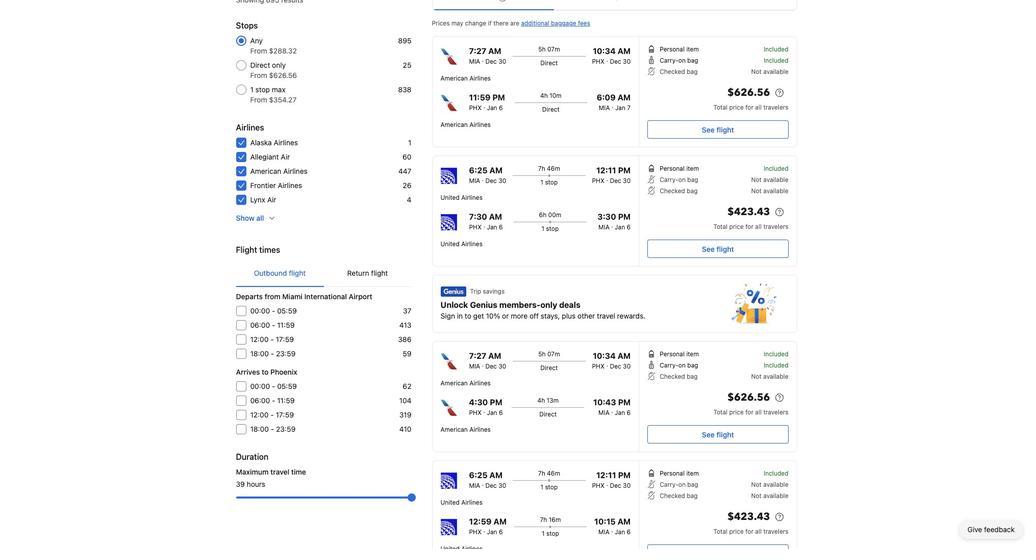 Task type: describe. For each thing, give the bounding box(es) containing it.
1 up 60
[[408, 138, 412, 147]]

on for 3:30 pm
[[679, 176, 686, 184]]

am inside 12:59 am phx . jan 6
[[494, 517, 507, 527]]

12:11 for 10:15
[[596, 471, 616, 480]]

miami
[[282, 292, 302, 301]]

united for 12:59
[[441, 499, 460, 507]]

checked for 10:43 pm
[[660, 373, 685, 381]]

departs from miami international airport
[[236, 292, 372, 301]]

30 down the there
[[499, 58, 506, 65]]

1 stop down 7h 16m
[[542, 530, 559, 538]]

$626.56 inside direct only from $626.56
[[269, 71, 297, 80]]

1 down 7h 16m
[[542, 530, 545, 538]]

see flight for 6:09 am
[[702, 125, 734, 134]]

checked for 6:09 am
[[660, 68, 685, 76]]

checked for 3:30 pm
[[660, 187, 685, 195]]

11:59 for arrives to phoenix
[[277, 396, 295, 405]]

7h for 12:59 am
[[538, 470, 545, 478]]

item for 6:09 am
[[686, 45, 699, 53]]

am inside 10:15 am mia . jan 6
[[618, 517, 631, 527]]

18:00 - 23:59 for from
[[250, 350, 296, 358]]

checked bag for 10:15 am
[[660, 492, 698, 500]]

there
[[494, 19, 509, 27]]

more
[[511, 312, 528, 320]]

from inside 1 stop max from $354.27
[[250, 95, 267, 104]]

- for 104
[[272, 396, 275, 405]]

max
[[272, 85, 286, 94]]

not for 3:30 pm
[[751, 187, 762, 195]]

6:25 am mia . dec 30 for 7:30
[[469, 166, 506, 185]]

23:59 for phoenix
[[276, 425, 296, 434]]

25
[[403, 61, 412, 69]]

00:00 - 05:59 for to
[[250, 382, 297, 391]]

travelers for 10:43 pm
[[764, 409, 789, 416]]

11:59 pm phx . jan 6
[[469, 93, 505, 112]]

stops
[[236, 21, 258, 30]]

all for 6:09 am
[[755, 104, 762, 111]]

return flight
[[347, 269, 388, 278]]

see for 10:43 pm
[[702, 430, 715, 439]]

17:59 for miami
[[276, 335, 294, 344]]

- for 319
[[271, 411, 274, 419]]

may
[[452, 19, 463, 27]]

am inside 7:30 am phx . jan 6
[[489, 212, 502, 221]]

checked for 10:15 am
[[660, 492, 685, 500]]

phx inside 12:59 am phx . jan 6
[[469, 529, 482, 536]]

6 for 10:15 am
[[627, 529, 631, 536]]

allegiant
[[250, 153, 279, 161]]

dec down if
[[486, 58, 497, 65]]

rewards.
[[617, 312, 646, 320]]

30 up 12:59 am phx . jan 6
[[499, 482, 506, 490]]

all inside button
[[256, 214, 264, 222]]

airlines up allegiant air
[[274, 138, 298, 147]]

unlock genius members-only deals sign in to get 10% or more off stays, plus other travel rewards.
[[441, 301, 646, 320]]

pm inside 10:43 pm mia . jan 6
[[618, 398, 631, 407]]

1 vertical spatial to
[[262, 368, 269, 377]]

direct up the 4h 10m
[[541, 59, 558, 67]]

trip savings
[[470, 288, 505, 295]]

5h for 4:30 pm
[[538, 351, 546, 358]]

6h 00m
[[539, 211, 561, 219]]

not for 10:15 am
[[751, 492, 762, 500]]

frontier airlines
[[250, 181, 302, 190]]

319
[[399, 411, 412, 419]]

on for 10:43 pm
[[679, 362, 686, 369]]

included for 10:15 am
[[764, 470, 789, 478]]

give feedback
[[968, 526, 1015, 534]]

or
[[502, 312, 509, 320]]

2 not from the top
[[751, 176, 762, 184]]

11:59 for departs from miami international airport
[[277, 321, 295, 330]]

4h 13m
[[538, 397, 559, 405]]

airlines up alaska
[[236, 123, 264, 132]]

4h for 11:59 pm
[[540, 92, 548, 99]]

2 not available from the top
[[751, 176, 789, 184]]

if
[[488, 19, 492, 27]]

- for 410
[[271, 425, 274, 434]]

. inside 12:59 am phx . jan 6
[[483, 527, 485, 534]]

hours
[[247, 480, 265, 489]]

american airlines down 4:30
[[441, 426, 491, 434]]

46m for 10:15 am
[[547, 470, 560, 478]]

flight
[[236, 245, 257, 255]]

personal for 6:09 am
[[660, 45, 685, 53]]

12:59
[[469, 517, 492, 527]]

total for 10:15 am
[[714, 528, 728, 536]]

5 available from the top
[[763, 481, 789, 489]]

$626.56 for 4:30 pm
[[728, 391, 770, 405]]

10:43 pm mia . jan 6
[[593, 398, 631, 417]]

11:59 inside 11:59 pm phx . jan 6
[[469, 93, 491, 102]]

carry- for 3:30 pm
[[660, 176, 679, 184]]

62
[[403, 382, 412, 391]]

maximum
[[236, 468, 269, 477]]

flight times
[[236, 245, 280, 255]]

total price for all travelers for 10:15 am
[[714, 528, 789, 536]]

10:15 am mia . jan 6
[[594, 517, 631, 536]]

outbound
[[254, 269, 287, 278]]

members-
[[499, 301, 541, 310]]

deals
[[559, 301, 581, 310]]

off
[[530, 312, 539, 320]]

prices
[[432, 19, 450, 27]]

allegiant air
[[250, 153, 290, 161]]

59
[[403, 350, 412, 358]]

phx inside 7:30 am phx . jan 6
[[469, 223, 482, 231]]

travelers for 10:15 am
[[764, 528, 789, 536]]

flight for 3:30 pm
[[717, 245, 734, 253]]

alaska
[[250, 138, 272, 147]]

4h for 4:30 pm
[[538, 397, 545, 405]]

total for 10:43 pm
[[714, 409, 728, 416]]

7:30 am phx . jan 6
[[469, 212, 503, 231]]

personal item for 3:30 pm
[[660, 165, 699, 172]]

airlines up 4:30
[[469, 380, 491, 387]]

5 not from the top
[[751, 481, 762, 489]]

american airlines up 11:59 pm phx . jan 6
[[441, 74, 491, 82]]

16m
[[549, 516, 561, 524]]

10:43
[[593, 398, 616, 407]]

personal for 3:30 pm
[[660, 165, 685, 172]]

mia down change
[[469, 58, 480, 65]]

see flight button for 6:09 am
[[648, 120, 789, 139]]

1 stop down 6h 00m
[[542, 225, 559, 233]]

genius
[[470, 301, 497, 310]]

- for 62
[[272, 382, 275, 391]]

dec up the 10:15
[[610, 482, 621, 490]]

dec up 3:30
[[610, 177, 621, 185]]

price for 3:30 pm
[[729, 223, 744, 231]]

direct inside direct only from $626.56
[[250, 61, 270, 69]]

outbound flight button
[[236, 260, 324, 287]]

2 united from the top
[[441, 240, 460, 248]]

air for allegiant air
[[281, 153, 290, 161]]

06:00 - 11:59 for to
[[250, 396, 295, 405]]

5 not available from the top
[[751, 481, 789, 489]]

$288.32
[[269, 46, 297, 55]]

30 up 10:43 pm mia . jan 6 on the bottom right
[[623, 363, 631, 370]]

. inside 10:43 pm mia . jan 6
[[611, 407, 613, 415]]

show all
[[236, 214, 264, 222]]

departs
[[236, 292, 263, 301]]

39
[[236, 480, 245, 489]]

12:00 for departs
[[250, 335, 269, 344]]

$423.43 for 10:15 am
[[728, 510, 770, 524]]

flight inside button
[[289, 269, 306, 278]]

12:11 for 3:30
[[596, 166, 616, 175]]

mia inside 10:15 am mia . jan 6
[[599, 529, 610, 536]]

447
[[398, 167, 412, 176]]

on for 6:09 am
[[679, 57, 686, 64]]

00m
[[548, 211, 561, 219]]

american airlines down 11:59 pm phx . jan 6
[[441, 121, 491, 129]]

jan for 10:43
[[615, 409, 625, 417]]

personal item for 6:09 am
[[660, 45, 699, 53]]

10:34 for 6:09 am
[[593, 46, 616, 56]]

all for 10:15 am
[[755, 528, 762, 536]]

feedback
[[984, 526, 1015, 534]]

6:25 for 12:59
[[469, 471, 488, 480]]

airlines up 11:59 pm phx . jan 6
[[469, 74, 491, 82]]

30 up 3:30 pm mia . jan 6
[[623, 177, 631, 185]]

dec up '6:09'
[[610, 58, 621, 65]]

see flight for 10:43 pm
[[702, 430, 734, 439]]

checked bag for 6:09 am
[[660, 68, 698, 76]]

. inside 7:30 am phx . jan 6
[[483, 221, 485, 229]]

am inside 6:09 am mia . jan 7
[[618, 93, 631, 102]]

26
[[403, 181, 412, 190]]

phoenix
[[270, 368, 297, 377]]

travel inside 'unlock genius members-only deals sign in to get 10% or more off stays, plus other travel rewards.'
[[597, 312, 615, 320]]

1 inside 1 stop max from $354.27
[[250, 85, 254, 94]]

10:15
[[594, 517, 616, 527]]

4:30 pm phx . jan 6
[[469, 398, 503, 417]]

give feedback button
[[960, 521, 1023, 539]]

06:00 for arrives
[[250, 396, 270, 405]]

2 united airlines from the top
[[441, 240, 483, 248]]

flight inside "button"
[[371, 269, 388, 278]]

airlines up 12:59 in the left of the page
[[461, 499, 483, 507]]

6h
[[539, 211, 547, 219]]

airlines down 11:59 pm phx . jan 6
[[469, 121, 491, 129]]

savings
[[483, 288, 505, 295]]

prices may change if there are additional baggage fees
[[432, 19, 590, 27]]

7h 16m
[[540, 516, 561, 524]]

7h 46m for 7:30 am
[[538, 165, 560, 172]]

6 for 12:59 am
[[499, 529, 503, 536]]

from inside any from $288.32
[[250, 46, 267, 55]]

additional baggage fees link
[[521, 19, 590, 27]]

times
[[259, 245, 280, 255]]

other
[[578, 312, 595, 320]]

7h for 7:30 am
[[538, 165, 545, 172]]

12:00 - 17:59 for from
[[250, 335, 294, 344]]

mia up 7:30
[[469, 177, 480, 185]]

60
[[403, 153, 412, 161]]

838
[[398, 85, 412, 94]]

2 vertical spatial 7h
[[540, 516, 547, 524]]

travel inside maximum travel time 39 hours
[[270, 468, 289, 477]]

7:27 am mia . dec 30 for 4:30
[[469, 352, 506, 370]]

see flight button for 3:30 pm
[[648, 240, 789, 258]]

lynx
[[250, 195, 265, 204]]

00:00 for departs
[[250, 307, 270, 315]]

direct only from $626.56
[[250, 61, 297, 80]]

change
[[465, 19, 486, 27]]

30 up 6:09 am mia . jan 7
[[623, 58, 631, 65]]

6 for 11:59 pm
[[499, 104, 503, 112]]

flight for 6:09 am
[[717, 125, 734, 134]]

only inside direct only from $626.56
[[272, 61, 286, 69]]

phx inside 4:30 pm phx . jan 6
[[469, 409, 482, 417]]

mia inside 6:09 am mia . jan 7
[[599, 104, 610, 112]]

available for 3:30 pm
[[763, 187, 789, 195]]

see for 3:30 pm
[[702, 245, 715, 253]]

104
[[399, 396, 412, 405]]

4
[[407, 195, 412, 204]]

6 for 7:30 am
[[499, 223, 503, 231]]

30 up 7:30 am phx . jan 6
[[499, 177, 506, 185]]

dec up 10:43
[[610, 363, 621, 370]]

lynx air
[[250, 195, 276, 204]]

maximum travel time 39 hours
[[236, 468, 306, 489]]

checked bag for 10:43 pm
[[660, 373, 698, 381]]

travelers for 3:30 pm
[[764, 223, 789, 231]]

30 up 4:30 pm phx . jan 6
[[499, 363, 506, 370]]

flight for 10:43 pm
[[717, 430, 734, 439]]

7
[[627, 104, 631, 112]]

american airlines up 4:30
[[441, 380, 491, 387]]



Task type: vqa. For each thing, say whether or not it's contained in the screenshot.
13h 05m
no



Task type: locate. For each thing, give the bounding box(es) containing it.
tab list up fees
[[432, 0, 797, 11]]

stays,
[[541, 312, 560, 320]]

give
[[968, 526, 982, 534]]

2 06:00 - 11:59 from the top
[[250, 396, 295, 405]]

3 carry-on bag from the top
[[660, 362, 698, 369]]

386
[[398, 335, 412, 344]]

6 inside 10:43 pm mia . jan 6
[[627, 409, 631, 417]]

1 vertical spatial tab list
[[236, 260, 412, 288]]

1 horizontal spatial tab list
[[432, 0, 797, 11]]

jan inside 6:09 am mia . jan 7
[[615, 104, 626, 112]]

0 horizontal spatial air
[[267, 195, 276, 204]]

0 vertical spatial united
[[441, 194, 460, 202]]

air right 'lynx'
[[267, 195, 276, 204]]

tab list up international
[[236, 260, 412, 288]]

5h for 11:59 pm
[[538, 45, 546, 53]]

05:59
[[277, 307, 297, 315], [277, 382, 297, 391]]

stop down 16m
[[546, 530, 559, 538]]

17:59 for phoenix
[[276, 411, 294, 419]]

4 total price for all travelers from the top
[[714, 528, 789, 536]]

for for 10:43 pm
[[746, 409, 754, 416]]

7:27 for 4:30
[[469, 352, 486, 361]]

1 personal from the top
[[660, 45, 685, 53]]

airlines up 7:30
[[461, 194, 483, 202]]

1 vertical spatial 6:25 am mia . dec 30
[[469, 471, 506, 490]]

1 vertical spatial 10:34 am phx . dec 30
[[592, 352, 631, 370]]

0 horizontal spatial travel
[[270, 468, 289, 477]]

4 carry-on bag from the top
[[660, 481, 698, 489]]

1 vertical spatial 5h 07m
[[538, 351, 560, 358]]

personal
[[660, 45, 685, 53], [660, 165, 685, 172], [660, 351, 685, 358], [660, 470, 685, 478]]

0 vertical spatial 07m
[[547, 45, 560, 53]]

1 vertical spatial 7h
[[538, 470, 545, 478]]

2 checked bag from the top
[[660, 187, 698, 195]]

18:00 - 23:59 up arrives to phoenix
[[250, 350, 296, 358]]

are
[[510, 19, 519, 27]]

1 vertical spatial from
[[250, 71, 267, 80]]

tab list containing outbound flight
[[236, 260, 412, 288]]

1 vertical spatial 05:59
[[277, 382, 297, 391]]

2 personal from the top
[[660, 165, 685, 172]]

12:00 - 17:59 down arrives to phoenix
[[250, 411, 294, 419]]

united airlines for 12:59
[[441, 499, 483, 507]]

00:00 for arrives
[[250, 382, 270, 391]]

jan for 3:30
[[615, 223, 625, 231]]

3 checked from the top
[[660, 373, 685, 381]]

2 10:34 from the top
[[593, 352, 616, 361]]

only
[[272, 61, 286, 69], [541, 301, 557, 310]]

1 vertical spatial united
[[441, 240, 460, 248]]

23:59 for miami
[[276, 350, 296, 358]]

12:59 am phx . jan 6
[[469, 517, 507, 536]]

2 6:25 am mia . dec 30 from the top
[[469, 471, 506, 490]]

4 available from the top
[[763, 373, 789, 381]]

6 not available from the top
[[751, 492, 789, 500]]

1 left max
[[250, 85, 254, 94]]

included for 3:30 pm
[[764, 165, 789, 172]]

3 checked bag from the top
[[660, 373, 698, 381]]

2 vertical spatial see flight button
[[648, 426, 789, 444]]

1 vertical spatial 12:11
[[596, 471, 616, 480]]

00:00 down departs
[[250, 307, 270, 315]]

1 included from the top
[[764, 45, 789, 53]]

1 carry-on bag from the top
[[660, 57, 698, 64]]

1 horizontal spatial to
[[465, 312, 471, 320]]

1 carry- from the top
[[660, 57, 679, 64]]

18:00 - 23:59 for to
[[250, 425, 296, 434]]

0 vertical spatial 7:27
[[469, 46, 486, 56]]

2 from from the top
[[250, 71, 267, 80]]

1 stop up 7h 16m
[[541, 484, 558, 491]]

1 for from the top
[[746, 104, 754, 111]]

. inside 6:09 am mia . jan 7
[[612, 102, 614, 110]]

5h 07m for 4:30 pm
[[538, 351, 560, 358]]

2 see flight from the top
[[702, 245, 734, 253]]

. inside 3:30 pm mia . jan 6
[[611, 221, 613, 229]]

0 vertical spatial from
[[250, 46, 267, 55]]

2 $423.43 region from the top
[[648, 509, 789, 528]]

1 vertical spatial 10:34
[[593, 352, 616, 361]]

$626.56 region for pm
[[648, 390, 789, 408]]

pm inside 11:59 pm phx . jan 6
[[493, 93, 505, 102]]

4 checked bag from the top
[[660, 492, 698, 500]]

17:59 up phoenix
[[276, 335, 294, 344]]

1 vertical spatial 18:00
[[250, 425, 269, 434]]

37
[[403, 307, 412, 315]]

895
[[398, 36, 412, 45]]

dec
[[486, 58, 497, 65], [610, 58, 621, 65], [486, 177, 497, 185], [610, 177, 621, 185], [486, 363, 497, 370], [610, 363, 621, 370], [486, 482, 497, 490], [610, 482, 621, 490]]

1 not available from the top
[[751, 68, 789, 76]]

10:34 down other
[[593, 352, 616, 361]]

0 vertical spatial air
[[281, 153, 290, 161]]

0 vertical spatial 18:00 - 23:59
[[250, 350, 296, 358]]

6 inside 12:59 am phx . jan 6
[[499, 529, 503, 536]]

1 06:00 - 11:59 from the top
[[250, 321, 295, 330]]

46m up 00m
[[547, 165, 560, 172]]

6 inside 7:30 am phx . jan 6
[[499, 223, 503, 231]]

5h 07m down additional baggage fees link
[[538, 45, 560, 53]]

0 vertical spatial 12:00
[[250, 335, 269, 344]]

2 23:59 from the top
[[276, 425, 296, 434]]

10m
[[550, 92, 562, 99]]

1 vertical spatial 6:25
[[469, 471, 488, 480]]

not available for 3:30 pm
[[751, 187, 789, 195]]

available
[[763, 68, 789, 76], [763, 176, 789, 184], [763, 187, 789, 195], [763, 373, 789, 381], [763, 481, 789, 489], [763, 492, 789, 500]]

4 included from the top
[[764, 351, 789, 358]]

additional
[[521, 19, 549, 27]]

price for 10:43 pm
[[729, 409, 744, 416]]

0 vertical spatial $423.43 region
[[648, 204, 789, 222]]

1 vertical spatial 12:00
[[250, 411, 269, 419]]

see for 6:09 am
[[702, 125, 715, 134]]

2 00:00 - 05:59 from the top
[[250, 382, 297, 391]]

17:59 down phoenix
[[276, 411, 294, 419]]

2 5h from the top
[[538, 351, 546, 358]]

jan inside 12:59 am phx . jan 6
[[487, 529, 497, 536]]

3 not from the top
[[751, 187, 762, 195]]

2 included from the top
[[764, 57, 789, 64]]

4 price from the top
[[729, 528, 744, 536]]

7:27 am mia . dec 30 for 11:59
[[469, 46, 506, 65]]

7:27 down the get
[[469, 352, 486, 361]]

1 vertical spatial travel
[[270, 468, 289, 477]]

18:00 for departs
[[250, 350, 269, 358]]

0 vertical spatial 06:00
[[250, 321, 270, 330]]

10:34 for 10:43 pm
[[593, 352, 616, 361]]

0 vertical spatial 05:59
[[277, 307, 297, 315]]

personal item for 10:15 am
[[660, 470, 699, 478]]

0 vertical spatial tab list
[[432, 0, 797, 11]]

1 vertical spatial 06:00
[[250, 396, 270, 405]]

- for 386
[[271, 335, 274, 344]]

1 vertical spatial 23:59
[[276, 425, 296, 434]]

0 vertical spatial to
[[465, 312, 471, 320]]

2 vertical spatial united
[[441, 499, 460, 507]]

airlines down 4:30 pm phx . jan 6
[[469, 426, 491, 434]]

any from $288.32
[[250, 36, 297, 55]]

$423.43
[[728, 205, 770, 219], [728, 510, 770, 524]]

4 on from the top
[[679, 481, 686, 489]]

total for 6:09 am
[[714, 104, 728, 111]]

23:59 up phoenix
[[276, 350, 296, 358]]

18:00 up arrives to phoenix
[[250, 350, 269, 358]]

1 18:00 - 23:59 from the top
[[250, 350, 296, 358]]

00:00 - 05:59 for from
[[250, 307, 297, 315]]

only inside 'unlock genius members-only deals sign in to get 10% or more off stays, plus other travel rewards.'
[[541, 301, 557, 310]]

1 5h from the top
[[538, 45, 546, 53]]

2 vertical spatial 11:59
[[277, 396, 295, 405]]

0 vertical spatial 6:25 am mia . dec 30
[[469, 166, 506, 185]]

6:25 am mia . dec 30 up 12:59 in the left of the page
[[469, 471, 506, 490]]

1 total from the top
[[714, 104, 728, 111]]

to inside 'unlock genius members-only deals sign in to get 10% or more off stays, plus other travel rewards.'
[[465, 312, 471, 320]]

30 up 10:15 am mia . jan 6
[[623, 482, 631, 490]]

1 vertical spatial $423.43
[[728, 510, 770, 524]]

3 from from the top
[[250, 95, 267, 104]]

1 06:00 from the top
[[250, 321, 270, 330]]

410
[[399, 425, 412, 434]]

5 included from the top
[[764, 362, 789, 369]]

show all button
[[232, 209, 280, 228]]

17:59
[[276, 335, 294, 344], [276, 411, 294, 419]]

7:30
[[469, 212, 487, 221]]

1 18:00 from the top
[[250, 350, 269, 358]]

airlines down 7:30 am phx . jan 6
[[461, 240, 483, 248]]

0 vertical spatial 12:11 pm phx . dec 30
[[592, 166, 631, 185]]

3 included from the top
[[764, 165, 789, 172]]

00:00 down arrives to phoenix
[[250, 382, 270, 391]]

1 up 7h 16m
[[541, 484, 543, 491]]

see flight button for 10:43 pm
[[648, 426, 789, 444]]

7h 46m up 7h 16m
[[538, 470, 560, 478]]

not for 10:43 pm
[[751, 373, 762, 381]]

to right arrives
[[262, 368, 269, 377]]

direct down any from $288.32 on the top
[[250, 61, 270, 69]]

10:34 am phx . dec 30 for 6:09
[[592, 46, 631, 65]]

2 travelers from the top
[[764, 223, 789, 231]]

1 united from the top
[[441, 194, 460, 202]]

1 vertical spatial 07m
[[547, 351, 560, 358]]

1 00:00 - 05:59 from the top
[[250, 307, 297, 315]]

1 vertical spatial 7:27 am mia . dec 30
[[469, 352, 506, 370]]

pm inside 4:30 pm phx . jan 6
[[490, 398, 502, 407]]

1 down 6h
[[542, 225, 544, 233]]

2 vertical spatial from
[[250, 95, 267, 104]]

10:34 am phx . dec 30 up 10:43
[[592, 352, 631, 370]]

3:30
[[598, 212, 616, 221]]

1 vertical spatial 7:27
[[469, 352, 486, 361]]

jan for 7:30
[[487, 223, 497, 231]]

1 up 6h
[[541, 179, 543, 186]]

direct down 4h 13m
[[539, 411, 557, 418]]

item for 10:43 pm
[[686, 351, 699, 358]]

travel right other
[[597, 312, 615, 320]]

0 vertical spatial $626.56
[[269, 71, 297, 80]]

0 vertical spatial travel
[[597, 312, 615, 320]]

. inside 11:59 pm phx . jan 6
[[483, 102, 485, 110]]

5h
[[538, 45, 546, 53], [538, 351, 546, 358]]

3 travelers from the top
[[764, 409, 789, 416]]

united airlines up 7:30
[[441, 194, 483, 202]]

2 available from the top
[[763, 176, 789, 184]]

3 item from the top
[[686, 351, 699, 358]]

1 7:27 am mia . dec 30 from the top
[[469, 46, 506, 65]]

travelers for 6:09 am
[[764, 104, 789, 111]]

1 vertical spatial united airlines
[[441, 240, 483, 248]]

from inside direct only from $626.56
[[250, 71, 267, 80]]

1 12:11 from the top
[[596, 166, 616, 175]]

12:00 up duration
[[250, 411, 269, 419]]

4h left 10m
[[540, 92, 548, 99]]

18:00 - 23:59 up duration
[[250, 425, 296, 434]]

0 vertical spatial see flight button
[[648, 120, 789, 139]]

0 vertical spatial united airlines
[[441, 194, 483, 202]]

12:00 - 17:59
[[250, 335, 294, 344], [250, 411, 294, 419]]

jan inside 7:30 am phx . jan 6
[[487, 223, 497, 231]]

airlines right frontier
[[278, 181, 302, 190]]

3 carry- from the top
[[660, 362, 679, 369]]

2 7h 46m from the top
[[538, 470, 560, 478]]

0 horizontal spatial to
[[262, 368, 269, 377]]

genius image
[[731, 284, 776, 325], [441, 287, 466, 297], [441, 287, 466, 297]]

2 5h 07m from the top
[[538, 351, 560, 358]]

2 see flight button from the top
[[648, 240, 789, 258]]

0 vertical spatial see flight
[[702, 125, 734, 134]]

0 vertical spatial 12:11
[[596, 166, 616, 175]]

mia inside 10:43 pm mia . jan 6
[[599, 409, 610, 417]]

carry-
[[660, 57, 679, 64], [660, 176, 679, 184], [660, 362, 679, 369], [660, 481, 679, 489]]

time
[[291, 468, 306, 477]]

jan inside 11:59 pm phx . jan 6
[[487, 104, 497, 112]]

6 for 10:43 pm
[[627, 409, 631, 417]]

stop up 7h 16m
[[545, 484, 558, 491]]

0 vertical spatial 06:00 - 11:59
[[250, 321, 295, 330]]

3 personal item from the top
[[660, 351, 699, 358]]

carry-on bag for 3:30 pm
[[660, 176, 698, 184]]

06:00 - 11:59 down from
[[250, 321, 295, 330]]

not available for 10:43 pm
[[751, 373, 789, 381]]

3 see from the top
[[702, 430, 715, 439]]

on
[[679, 57, 686, 64], [679, 176, 686, 184], [679, 362, 686, 369], [679, 481, 686, 489]]

from left $354.27
[[250, 95, 267, 104]]

best image
[[498, 0, 507, 2], [498, 0, 507, 2]]

1 vertical spatial $626.56 region
[[648, 390, 789, 408]]

4h 10m
[[540, 92, 562, 99]]

dec up 7:30
[[486, 177, 497, 185]]

0 vertical spatial 4h
[[540, 92, 548, 99]]

see
[[702, 125, 715, 134], [702, 245, 715, 253], [702, 430, 715, 439]]

6:25 for 7:30
[[469, 166, 488, 175]]

mia up 4:30
[[469, 363, 480, 370]]

$423.43 region for pm
[[648, 204, 789, 222]]

18:00 up duration
[[250, 425, 269, 434]]

12:11 pm phx . dec 30 up 3:30
[[592, 166, 631, 185]]

jan inside 3:30 pm mia . jan 6
[[615, 223, 625, 231]]

show
[[236, 214, 255, 222]]

stop
[[255, 85, 270, 94], [545, 179, 558, 186], [546, 225, 559, 233], [545, 484, 558, 491], [546, 530, 559, 538]]

2 6:25 from the top
[[469, 471, 488, 480]]

0 vertical spatial 11:59
[[469, 93, 491, 102]]

stop down 6h 00m
[[546, 225, 559, 233]]

3 on from the top
[[679, 362, 686, 369]]

mia
[[469, 58, 480, 65], [599, 104, 610, 112], [469, 177, 480, 185], [599, 223, 610, 231], [469, 363, 480, 370], [599, 409, 610, 417], [469, 482, 480, 490], [599, 529, 610, 536]]

0 vertical spatial 18:00
[[250, 350, 269, 358]]

0 vertical spatial 5h 07m
[[538, 45, 560, 53]]

2 07m from the top
[[547, 351, 560, 358]]

1 $626.56 region from the top
[[648, 85, 789, 103]]

for
[[746, 104, 754, 111], [746, 223, 754, 231], [746, 409, 754, 416], [746, 528, 754, 536]]

10:34
[[593, 46, 616, 56], [593, 352, 616, 361]]

fees
[[578, 19, 590, 27]]

. inside 4:30 pm phx . jan 6
[[483, 407, 485, 415]]

plus
[[562, 312, 576, 320]]

1 see from the top
[[702, 125, 715, 134]]

18:00 for arrives
[[250, 425, 269, 434]]

1 horizontal spatial only
[[541, 301, 557, 310]]

any
[[250, 36, 263, 45]]

for for 10:15 am
[[746, 528, 754, 536]]

0 horizontal spatial tab list
[[236, 260, 412, 288]]

for for 3:30 pm
[[746, 223, 754, 231]]

not
[[751, 68, 762, 76], [751, 176, 762, 184], [751, 187, 762, 195], [751, 373, 762, 381], [751, 481, 762, 489], [751, 492, 762, 500]]

12:00 - 17:59 up arrives to phoenix
[[250, 335, 294, 344]]

3 united from the top
[[441, 499, 460, 507]]

3 see flight button from the top
[[648, 426, 789, 444]]

3 total from the top
[[714, 409, 728, 416]]

1 vertical spatial $423.43 region
[[648, 509, 789, 528]]

2 carry- from the top
[[660, 176, 679, 184]]

6 inside 4:30 pm phx . jan 6
[[499, 409, 503, 417]]

07m for 10:43 pm
[[547, 351, 560, 358]]

2 10:34 am phx . dec 30 from the top
[[592, 352, 631, 370]]

12:00 - 17:59 for to
[[250, 411, 294, 419]]

1 12:00 from the top
[[250, 335, 269, 344]]

10:34 up '6:09'
[[593, 46, 616, 56]]

checked bag for 3:30 pm
[[660, 187, 698, 195]]

06:00 - 11:59 down arrives to phoenix
[[250, 396, 295, 405]]

$354.27
[[269, 95, 297, 104]]

5h down off
[[538, 351, 546, 358]]

$626.56 for 11:59 pm
[[728, 86, 770, 99]]

carry-on bag for 6:09 am
[[660, 57, 698, 64]]

5h 07m down the stays,
[[538, 351, 560, 358]]

stop inside 1 stop max from $354.27
[[255, 85, 270, 94]]

arrives
[[236, 368, 260, 377]]

7:27 down change
[[469, 46, 486, 56]]

1 5h 07m from the top
[[538, 45, 560, 53]]

- for 37
[[272, 307, 275, 315]]

not available for 10:15 am
[[751, 492, 789, 500]]

personal for 10:43 pm
[[660, 351, 685, 358]]

7:27
[[469, 46, 486, 56], [469, 352, 486, 361]]

10:34 am phx . dec 30 for 10:43
[[592, 352, 631, 370]]

2 $423.43 from the top
[[728, 510, 770, 524]]

1 10:34 am phx . dec 30 from the top
[[592, 46, 631, 65]]

07m down the stays,
[[547, 351, 560, 358]]

1 vertical spatial 18:00 - 23:59
[[250, 425, 296, 434]]

item for 10:15 am
[[686, 470, 699, 478]]

6:25 am mia . dec 30 up 7:30
[[469, 166, 506, 185]]

direct down the 4h 10m
[[542, 106, 560, 113]]

outbound flight
[[254, 269, 306, 278]]

0 vertical spatial only
[[272, 61, 286, 69]]

1 12:00 - 17:59 from the top
[[250, 335, 294, 344]]

see flight button
[[648, 120, 789, 139], [648, 240, 789, 258], [648, 426, 789, 444]]

1 stop up 6h 00m
[[541, 179, 558, 186]]

1 vertical spatial air
[[267, 195, 276, 204]]

06:00 down departs
[[250, 321, 270, 330]]

06:00
[[250, 321, 270, 330], [250, 396, 270, 405]]

10:34 am phx . dec 30 up '6:09'
[[592, 46, 631, 65]]

6:09 am mia . jan 7
[[597, 93, 631, 112]]

0 vertical spatial 7h 46m
[[538, 165, 560, 172]]

6 available from the top
[[763, 492, 789, 500]]

0 vertical spatial 23:59
[[276, 350, 296, 358]]

tab list
[[432, 0, 797, 11], [236, 260, 412, 288]]

total price for all travelers for 3:30 pm
[[714, 223, 789, 231]]

7h 46m up 6h 00m
[[538, 165, 560, 172]]

airlines up frontier airlines
[[283, 167, 308, 176]]

46m
[[547, 165, 560, 172], [547, 470, 560, 478]]

3:30 pm mia . jan 6
[[598, 212, 631, 231]]

1 7h 46m from the top
[[538, 165, 560, 172]]

6 inside 10:15 am mia . jan 6
[[627, 529, 631, 536]]

1 17:59 from the top
[[276, 335, 294, 344]]

1 vertical spatial 06:00 - 11:59
[[250, 396, 295, 405]]

from
[[265, 292, 281, 301]]

12:11 pm phx . dec 30 for 10:15
[[592, 471, 631, 490]]

05:59 down miami
[[277, 307, 297, 315]]

00:00 - 05:59 down arrives to phoenix
[[250, 382, 297, 391]]

46m up 16m
[[547, 470, 560, 478]]

1 vertical spatial see
[[702, 245, 715, 253]]

direct up 4h 13m
[[541, 364, 558, 372]]

jan inside 10:15 am mia . jan 6
[[615, 529, 625, 536]]

7:27 am mia . dec 30 up 4:30
[[469, 352, 506, 370]]

american airlines up frontier airlines
[[250, 167, 308, 176]]

1 horizontal spatial travel
[[597, 312, 615, 320]]

1 not from the top
[[751, 68, 762, 76]]

4 not from the top
[[751, 373, 762, 381]]

0 vertical spatial see
[[702, 125, 715, 134]]

1 horizontal spatial air
[[281, 153, 290, 161]]

00:00 - 05:59 down from
[[250, 307, 297, 315]]

mia down 10:43
[[599, 409, 610, 417]]

4h left 13m
[[538, 397, 545, 405]]

not available for 6:09 am
[[751, 68, 789, 76]]

only up the stays,
[[541, 301, 557, 310]]

jan for 6:09
[[615, 104, 626, 112]]

personal for 10:15 am
[[660, 470, 685, 478]]

0 vertical spatial $423.43
[[728, 205, 770, 219]]

$423.43 region
[[648, 204, 789, 222], [648, 509, 789, 528]]

3 for from the top
[[746, 409, 754, 416]]

1 stop
[[541, 179, 558, 186], [542, 225, 559, 233], [541, 484, 558, 491], [542, 530, 559, 538]]

2 total price for all travelers from the top
[[714, 223, 789, 231]]

in
[[457, 312, 463, 320]]

1 vertical spatial 5h
[[538, 351, 546, 358]]

12:11 pm phx . dec 30 up the 10:15
[[592, 471, 631, 490]]

2 12:00 - 17:59 from the top
[[250, 411, 294, 419]]

airport
[[349, 292, 372, 301]]

4 carry- from the top
[[660, 481, 679, 489]]

3 personal from the top
[[660, 351, 685, 358]]

2 00:00 from the top
[[250, 382, 270, 391]]

0 vertical spatial 46m
[[547, 165, 560, 172]]

1 vertical spatial $626.56
[[728, 86, 770, 99]]

0 vertical spatial 5h
[[538, 45, 546, 53]]

2 personal item from the top
[[660, 165, 699, 172]]

1 vertical spatial 46m
[[547, 470, 560, 478]]

$626.56 region
[[648, 85, 789, 103], [648, 390, 789, 408]]

6 for 3:30 pm
[[627, 223, 631, 231]]

0 vertical spatial $626.56 region
[[648, 85, 789, 103]]

0 vertical spatial 17:59
[[276, 335, 294, 344]]

from
[[250, 46, 267, 55], [250, 71, 267, 80], [250, 95, 267, 104]]

stop up 6h 00m
[[545, 179, 558, 186]]

10%
[[486, 312, 500, 320]]

jan for 11:59
[[487, 104, 497, 112]]

6:09
[[597, 93, 616, 102]]

6 not from the top
[[751, 492, 762, 500]]

1 vertical spatial 11:59
[[277, 321, 295, 330]]

1
[[250, 85, 254, 94], [408, 138, 412, 147], [541, 179, 543, 186], [542, 225, 544, 233], [541, 484, 543, 491], [542, 530, 545, 538]]

7h up 7h 16m
[[538, 470, 545, 478]]

2 vertical spatial $626.56
[[728, 391, 770, 405]]

0 vertical spatial 10:34
[[593, 46, 616, 56]]

total for 3:30 pm
[[714, 223, 728, 231]]

0 vertical spatial 6:25
[[469, 166, 488, 175]]

trip
[[470, 288, 481, 295]]

carry- for 6:09 am
[[660, 57, 679, 64]]

0 vertical spatial 7:27 am mia . dec 30
[[469, 46, 506, 65]]

carry-on bag for 10:43 pm
[[660, 362, 698, 369]]

personal item for 10:43 pm
[[660, 351, 699, 358]]

mia up 12:59 in the left of the page
[[469, 482, 480, 490]]

unlock
[[441, 301, 468, 310]]

4 item from the top
[[686, 470, 699, 478]]

4:30
[[469, 398, 488, 407]]

2 vertical spatial see flight
[[702, 430, 734, 439]]

all for 3:30 pm
[[755, 223, 762, 231]]

2 total from the top
[[714, 223, 728, 231]]

united for 7:30
[[441, 194, 460, 202]]

6:25 am mia . dec 30 for 12:59
[[469, 471, 506, 490]]

1 price from the top
[[729, 104, 744, 111]]

7:27 am mia . dec 30 down if
[[469, 46, 506, 65]]

0 vertical spatial 10:34 am phx . dec 30
[[592, 46, 631, 65]]

2 7:27 am mia . dec 30 from the top
[[469, 352, 506, 370]]

6:25 up 12:59 in the left of the page
[[469, 471, 488, 480]]

all for 10:43 pm
[[755, 409, 762, 416]]

4h
[[540, 92, 548, 99], [538, 397, 545, 405]]

phx inside 11:59 pm phx . jan 6
[[469, 104, 482, 112]]

06:00 - 11:59
[[250, 321, 295, 330], [250, 396, 295, 405]]

4 checked from the top
[[660, 492, 685, 500]]

not available
[[751, 68, 789, 76], [751, 176, 789, 184], [751, 187, 789, 195], [751, 373, 789, 381], [751, 481, 789, 489], [751, 492, 789, 500]]

7h 46m for 12:59 am
[[538, 470, 560, 478]]

1 vertical spatial only
[[541, 301, 557, 310]]

1 vertical spatial 7h 46m
[[538, 470, 560, 478]]

jan inside 4:30 pm phx . jan 6
[[487, 409, 497, 417]]

1 travelers from the top
[[764, 104, 789, 111]]

dec up 12:59 in the left of the page
[[486, 482, 497, 490]]

4 personal item from the top
[[660, 470, 699, 478]]

1 vertical spatial see flight button
[[648, 240, 789, 258]]

6 for 4:30 pm
[[499, 409, 503, 417]]

mia inside 3:30 pm mia . jan 6
[[599, 223, 610, 231]]

pm inside 3:30 pm mia . jan 6
[[618, 212, 631, 221]]

6:25 up 7:30
[[469, 166, 488, 175]]

1 vertical spatial 12:00 - 17:59
[[250, 411, 294, 419]]

2 vertical spatial see
[[702, 430, 715, 439]]

12:00
[[250, 335, 269, 344], [250, 411, 269, 419]]

0 vertical spatial 12:00 - 17:59
[[250, 335, 294, 344]]

return
[[347, 269, 369, 278]]

1 stop max from $354.27
[[250, 85, 297, 104]]

18:00 - 23:59
[[250, 350, 296, 358], [250, 425, 296, 434]]

2 vertical spatial united airlines
[[441, 499, 483, 507]]

available for 6:09 am
[[763, 68, 789, 76]]

3 price from the top
[[729, 409, 744, 416]]

0 vertical spatial 7h
[[538, 165, 545, 172]]

am
[[488, 46, 501, 56], [618, 46, 631, 56], [618, 93, 631, 102], [490, 166, 503, 175], [489, 212, 502, 221], [488, 352, 501, 361], [618, 352, 631, 361], [490, 471, 503, 480], [494, 517, 507, 527], [618, 517, 631, 527]]

total price for all travelers for 10:43 pm
[[714, 409, 789, 416]]

46m for 3:30 pm
[[547, 165, 560, 172]]

return flight button
[[324, 260, 412, 287]]

1 vertical spatial 4h
[[538, 397, 545, 405]]

4 not available from the top
[[751, 373, 789, 381]]

price for 6:09 am
[[729, 104, 744, 111]]

1 vertical spatial 00:00
[[250, 382, 270, 391]]

item for 3:30 pm
[[686, 165, 699, 172]]

mia down '6:09'
[[599, 104, 610, 112]]

5h 07m for 11:59 pm
[[538, 45, 560, 53]]

1 vertical spatial see flight
[[702, 245, 734, 253]]

6 inside 3:30 pm mia . jan 6
[[627, 223, 631, 231]]

1 see flight from the top
[[702, 125, 734, 134]]

6 inside 11:59 pm phx . jan 6
[[499, 104, 503, 112]]

price for 10:15 am
[[729, 528, 744, 536]]

0 horizontal spatial only
[[272, 61, 286, 69]]

total
[[714, 104, 728, 111], [714, 223, 728, 231], [714, 409, 728, 416], [714, 528, 728, 536]]

. inside 10:15 am mia . jan 6
[[611, 527, 613, 534]]

2 17:59 from the top
[[276, 411, 294, 419]]

12:00 up arrives to phoenix
[[250, 335, 269, 344]]

00:00 - 05:59
[[250, 307, 297, 315], [250, 382, 297, 391]]

0 vertical spatial 00:00 - 05:59
[[250, 307, 297, 315]]

total price for all travelers
[[714, 104, 789, 111], [714, 223, 789, 231], [714, 409, 789, 416], [714, 528, 789, 536]]

4 personal from the top
[[660, 470, 685, 478]]

2 05:59 from the top
[[277, 382, 297, 391]]

dec up 4:30
[[486, 363, 497, 370]]

3 united airlines from the top
[[441, 499, 483, 507]]

23:59 up time
[[276, 425, 296, 434]]

2 price from the top
[[729, 223, 744, 231]]

7:27 for 11:59
[[469, 46, 486, 56]]

jan inside 10:43 pm mia . jan 6
[[615, 409, 625, 417]]

1 vertical spatial 17:59
[[276, 411, 294, 419]]

international
[[304, 292, 347, 301]]

duration
[[236, 453, 269, 462]]



